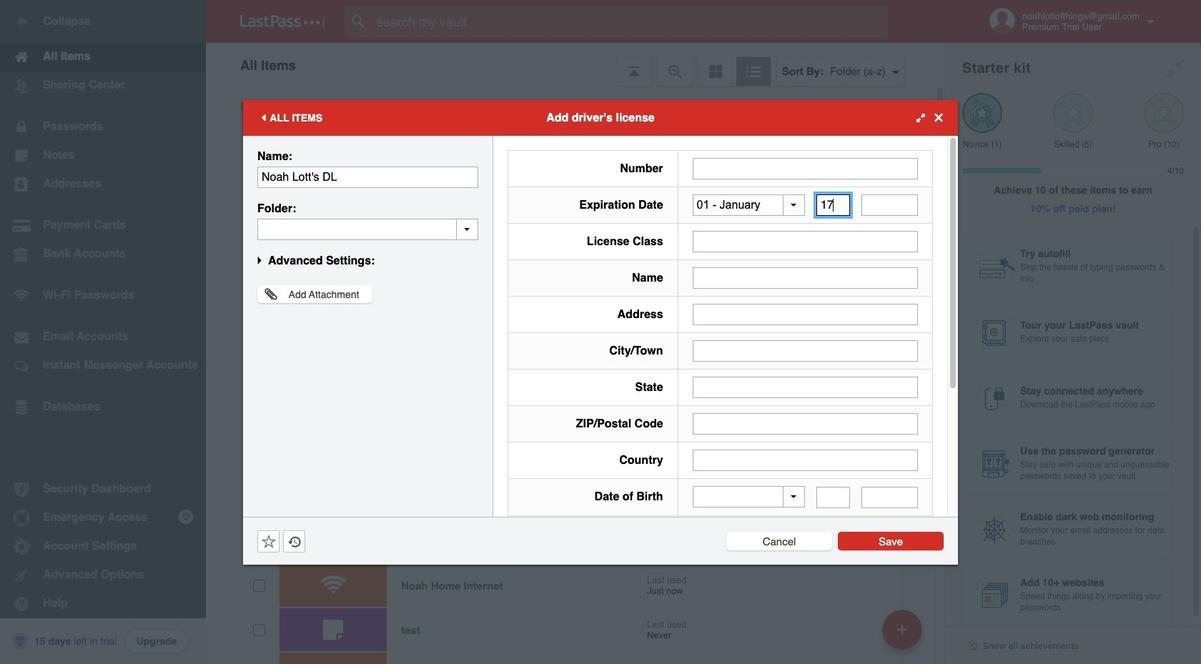 Task type: locate. For each thing, give the bounding box(es) containing it.
lastpass image
[[240, 15, 325, 28]]

None text field
[[693, 231, 918, 252], [693, 377, 918, 398], [693, 413, 918, 435], [817, 487, 851, 508], [862, 487, 918, 508], [693, 231, 918, 252], [693, 377, 918, 398], [693, 413, 918, 435], [817, 487, 851, 508], [862, 487, 918, 508]]

new item navigation
[[878, 606, 931, 664]]

None text field
[[693, 158, 918, 179], [257, 166, 479, 188], [817, 195, 851, 216], [862, 195, 918, 216], [257, 219, 479, 240], [693, 268, 918, 289], [693, 304, 918, 325], [693, 340, 918, 362], [693, 450, 918, 471], [693, 158, 918, 179], [257, 166, 479, 188], [817, 195, 851, 216], [862, 195, 918, 216], [257, 219, 479, 240], [693, 268, 918, 289], [693, 304, 918, 325], [693, 340, 918, 362], [693, 450, 918, 471]]

vault options navigation
[[206, 43, 946, 86]]

dialog
[[243, 100, 958, 664]]

Search search field
[[345, 6, 916, 37]]



Task type: vqa. For each thing, say whether or not it's contained in the screenshot.
The New Item element
no



Task type: describe. For each thing, give the bounding box(es) containing it.
new item image
[[898, 625, 908, 635]]

search my vault text field
[[345, 6, 916, 37]]

main navigation navigation
[[0, 0, 206, 664]]



